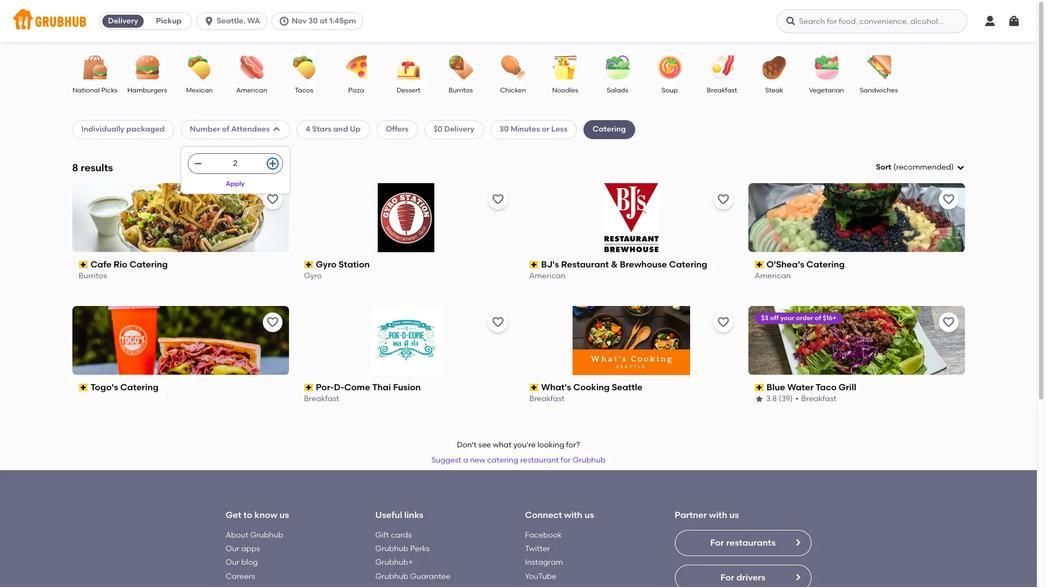 Task type: describe. For each thing, give the bounding box(es) containing it.
american for o'shea's catering
[[755, 272, 791, 281]]

catering right togo's
[[120, 383, 159, 393]]

breakfast down breakfast image
[[707, 87, 737, 94]]

useful
[[375, 511, 402, 521]]

connect
[[525, 511, 562, 521]]

steak image
[[755, 56, 793, 79]]

tacos image
[[285, 56, 323, 79]]

breakfast down 'por-'
[[304, 395, 339, 404]]

pizza image
[[337, 56, 375, 79]]

togo's catering link
[[79, 382, 282, 394]]

you're
[[513, 441, 536, 450]]

careers
[[226, 573, 255, 582]]

svg image inside main navigation navigation
[[984, 15, 997, 28]]

vegetarian
[[809, 87, 844, 94]]

partner with us
[[675, 511, 739, 521]]

bj's
[[541, 260, 559, 270]]

svg image inside the seattle, wa button
[[204, 16, 215, 27]]

chicken
[[500, 87, 526, 94]]

grubhub+
[[375, 559, 413, 568]]

taco
[[816, 383, 837, 393]]

main navigation navigation
[[0, 0, 1037, 42]]

what's
[[541, 383, 571, 393]]

fusion
[[393, 383, 421, 393]]

for restaurants link
[[675, 531, 811, 557]]

nov 30 at 1:45pm button
[[272, 13, 368, 30]]

0 horizontal spatial american
[[236, 87, 267, 94]]

for for for drivers
[[721, 573, 734, 583]]

soup image
[[651, 56, 689, 79]]

save this restaurant button for o'shea's catering
[[939, 190, 958, 209]]

noodles
[[552, 87, 578, 94]]

twitter
[[525, 545, 550, 554]]

subscription pass image for por-d-come thai fusion
[[304, 384, 314, 392]]

a
[[463, 456, 468, 466]]

salads image
[[599, 56, 637, 79]]

4 stars and up
[[306, 125, 361, 134]]

attendees
[[231, 125, 270, 134]]

save this restaurant button for what's cooking seattle
[[713, 313, 733, 332]]

$16+
[[823, 314, 837, 322]]

what's cooking seattle logo image
[[573, 306, 690, 375]]

with for partner
[[709, 511, 727, 521]]

links
[[404, 511, 423, 521]]

minutes
[[511, 125, 540, 134]]

get to know us
[[226, 511, 289, 521]]

station
[[339, 260, 370, 270]]

save this restaurant image for gyro station logo on the left of page
[[491, 193, 504, 206]]

blue
[[767, 383, 785, 393]]

salads
[[607, 87, 628, 94]]

• breakfast
[[796, 395, 837, 404]]

save this restaurant image for o'shea's catering
[[942, 193, 955, 206]]

por-d-come thai fusion link
[[304, 382, 508, 394]]

grubhub down gift cards link
[[375, 545, 408, 554]]

or
[[542, 125, 550, 134]]

4
[[306, 125, 310, 134]]

seattle, wa
[[217, 16, 260, 26]]

subscription pass image for cafe rio catering
[[79, 261, 88, 269]]

Input item quantity number field
[[208, 154, 263, 174]]

save this restaurant button for bj's restaurant & brewhouse catering
[[713, 190, 733, 209]]

guarantee
[[410, 573, 451, 582]]

grubhub down grubhub+ at left
[[375, 573, 408, 582]]

useful links
[[375, 511, 423, 521]]

and
[[333, 125, 348, 134]]

2 our from the top
[[226, 559, 240, 568]]

what's cooking seattle
[[541, 383, 643, 393]]

pizza
[[348, 87, 364, 94]]

brewhouse
[[620, 260, 667, 270]]

&
[[611, 260, 618, 270]]

por-
[[316, 383, 334, 393]]

packaged
[[126, 125, 165, 134]]

for?
[[566, 441, 580, 450]]

subscription pass image for togo's catering
[[79, 384, 88, 392]]

o'shea's
[[767, 260, 805, 270]]

cafe rio catering link
[[79, 259, 282, 271]]

star icon image
[[755, 395, 764, 404]]

our blog link
[[226, 559, 258, 568]]

for restaurants
[[710, 538, 776, 549]]

with for connect
[[564, 511, 583, 521]]

gift cards grubhub perks grubhub+ grubhub guarantee
[[375, 531, 451, 582]]

youtube link
[[525, 573, 557, 582]]

subscription pass image for gyro station
[[304, 261, 314, 269]]

vegetarian image
[[808, 56, 846, 79]]

catering right the o'shea's
[[807, 260, 845, 270]]

at
[[320, 16, 328, 26]]

breakfast image
[[703, 56, 741, 79]]

individually
[[81, 125, 125, 134]]

rio
[[114, 260, 127, 270]]

for for for restaurants
[[710, 538, 724, 549]]

what's cooking seattle link
[[529, 382, 733, 394]]

right image for for restaurants
[[793, 539, 802, 548]]

apply
[[226, 180, 245, 188]]

0 horizontal spatial burritos
[[79, 272, 107, 281]]

suggest a new catering restaurant for grubhub
[[431, 456, 606, 466]]

facebook twitter instagram youtube
[[525, 531, 563, 582]]

steak
[[765, 87, 783, 94]]

subscription pass image for bj's restaurant & brewhouse catering
[[529, 261, 539, 269]]

come
[[344, 383, 370, 393]]

wa
[[247, 16, 260, 26]]

number of attendees
[[190, 125, 270, 134]]

american image
[[233, 56, 271, 79]]

picks
[[101, 87, 117, 94]]

save this restaurant image for togo's catering logo
[[266, 316, 279, 329]]

burritos image
[[442, 56, 480, 79]]

seattle
[[612, 383, 643, 393]]

gift
[[375, 531, 389, 540]]

o'shea's catering link
[[755, 259, 958, 271]]

recommended
[[896, 163, 951, 172]]

save this restaurant button for por-d-come thai fusion
[[488, 313, 508, 332]]

bj's restaurant & brewhouse catering logo image
[[604, 183, 659, 252]]

order
[[796, 314, 813, 322]]

8 results
[[72, 161, 113, 174]]

3.8
[[766, 395, 777, 404]]

$0
[[434, 125, 443, 134]]

subscription pass image for o'shea's catering
[[755, 261, 764, 269]]

instagram link
[[525, 559, 563, 568]]

1 vertical spatial of
[[815, 314, 821, 322]]

instagram
[[525, 559, 563, 568]]

$3 off your order of $16+
[[761, 314, 837, 322]]

3.8 (39)
[[766, 395, 793, 404]]



Task type: vqa. For each thing, say whether or not it's contained in the screenshot.


Task type: locate. For each thing, give the bounding box(es) containing it.
subscription pass image left togo's
[[79, 384, 88, 392]]

breakfast
[[707, 87, 737, 94], [304, 395, 339, 404], [529, 395, 565, 404], [801, 395, 837, 404]]

gyro
[[316, 260, 337, 270], [304, 272, 322, 281]]

0 horizontal spatial svg image
[[194, 160, 202, 168]]

subscription pass image left the o'shea's
[[755, 261, 764, 269]]

facebook
[[525, 531, 562, 540]]

1 horizontal spatial with
[[709, 511, 727, 521]]

offers
[[386, 125, 409, 134]]

save this restaurant button for gyro station
[[488, 190, 508, 209]]

save this restaurant image for bj's restaurant & brewhouse catering
[[717, 193, 730, 206]]

2 us from the left
[[585, 511, 594, 521]]

us for connect with us
[[585, 511, 594, 521]]

know
[[255, 511, 277, 521]]

seattle,
[[217, 16, 245, 26]]

gyro for gyro station
[[316, 260, 337, 270]]

1 horizontal spatial burritos
[[449, 87, 473, 94]]

subscription pass image inside 'o'shea's catering' link
[[755, 261, 764, 269]]

1 vertical spatial right image
[[793, 574, 802, 582]]

subscription pass image left what's
[[529, 384, 539, 392]]

0 horizontal spatial delivery
[[108, 16, 138, 26]]

subscription pass image
[[304, 261, 314, 269], [529, 261, 539, 269], [529, 384, 539, 392], [755, 384, 764, 392]]

bj's restaurant & brewhouse catering link
[[529, 259, 733, 271]]

0 horizontal spatial 30
[[308, 16, 318, 26]]

individually packaged
[[81, 125, 165, 134]]

grubhub+ link
[[375, 559, 413, 568]]

cooking
[[573, 383, 610, 393]]

1 right image from the top
[[793, 539, 802, 548]]

1 vertical spatial gyro
[[304, 272, 322, 281]]

pickup button
[[146, 13, 192, 30]]

partner
[[675, 511, 707, 521]]

national picks
[[73, 87, 117, 94]]

new
[[470, 456, 485, 466]]

30 inside button
[[308, 16, 318, 26]]

with right 'partner'
[[709, 511, 727, 521]]

0 vertical spatial our
[[226, 545, 240, 554]]

tacos
[[295, 87, 313, 94]]

0 vertical spatial svg image
[[984, 15, 997, 28]]

None field
[[876, 162, 965, 173]]

national picks image
[[76, 56, 114, 79]]

number
[[190, 125, 220, 134]]

blue water taco grill logo image
[[748, 306, 965, 375]]

0 horizontal spatial of
[[222, 125, 229, 134]]

apply button
[[221, 174, 250, 194]]

gyro down gyro station
[[304, 272, 322, 281]]

(39)
[[779, 395, 793, 404]]

save this restaurant image
[[266, 193, 279, 206], [717, 193, 730, 206], [942, 193, 955, 206], [491, 316, 504, 329], [717, 316, 730, 329]]

for
[[710, 538, 724, 549], [721, 573, 734, 583]]

svg image
[[984, 15, 997, 28], [194, 160, 202, 168]]

seattle, wa button
[[197, 13, 272, 30]]

us right know
[[280, 511, 289, 521]]

save this restaurant image for what's cooking seattle
[[717, 316, 730, 329]]

blog
[[241, 559, 258, 568]]

blue water taco grill link
[[755, 382, 958, 394]]

delivery inside "button"
[[108, 16, 138, 26]]

2 with from the left
[[709, 511, 727, 521]]

0 vertical spatial right image
[[793, 539, 802, 548]]

catering right "rio"
[[130, 260, 168, 270]]

0 vertical spatial delivery
[[108, 16, 138, 26]]

none field inside 8 results main content
[[876, 162, 965, 173]]

off
[[770, 314, 779, 322]]

us for partner with us
[[730, 511, 739, 521]]

don't
[[457, 441, 477, 450]]

1 horizontal spatial save this restaurant image
[[491, 193, 504, 206]]

8 results main content
[[0, 42, 1037, 588]]

0 vertical spatial burritos
[[449, 87, 473, 94]]

right image for for drivers
[[793, 574, 802, 582]]

subscription pass image left gyro station
[[304, 261, 314, 269]]

perks
[[410, 545, 430, 554]]

sort
[[876, 163, 891, 172]]

subscription pass image for what's cooking seattle
[[529, 384, 539, 392]]

catering down 'salads'
[[593, 125, 626, 134]]

0 horizontal spatial with
[[564, 511, 583, 521]]

subscription pass image for blue water taco grill
[[755, 384, 764, 392]]

delivery inside 8 results main content
[[444, 125, 474, 134]]

delivery left pickup
[[108, 16, 138, 26]]

of right number on the top of the page
[[222, 125, 229, 134]]

grubhub guarantee link
[[375, 573, 451, 582]]

drivers
[[737, 573, 766, 583]]

our down about
[[226, 545, 240, 554]]

catering right brewhouse in the right of the page
[[669, 260, 708, 270]]

3 us from the left
[[730, 511, 739, 521]]

suggest
[[431, 456, 461, 466]]

d-
[[334, 383, 344, 393]]

delivery right $0
[[444, 125, 474, 134]]

about
[[226, 531, 248, 540]]

gyro for gyro
[[304, 272, 322, 281]]

right image right drivers
[[793, 574, 802, 582]]

right image inside "for drivers" link
[[793, 574, 802, 582]]

1 horizontal spatial us
[[585, 511, 594, 521]]

suggest a new catering restaurant for grubhub button
[[426, 451, 611, 471]]

right image
[[793, 539, 802, 548], [793, 574, 802, 582]]

breakfast down what's
[[529, 395, 565, 404]]

american for bj's restaurant & brewhouse catering
[[529, 272, 566, 281]]

right image right restaurants
[[793, 539, 802, 548]]

nov 30 at 1:45pm
[[292, 16, 356, 26]]

1 horizontal spatial svg image
[[984, 15, 997, 28]]

get
[[226, 511, 241, 521]]

mexican image
[[180, 56, 219, 79]]

1 vertical spatial burritos
[[79, 272, 107, 281]]

careers link
[[226, 573, 255, 582]]

svg image inside nov 30 at 1:45pm button
[[279, 16, 290, 27]]

what
[[493, 441, 512, 450]]

breakfast down taco at the right
[[801, 395, 837, 404]]

1 us from the left
[[280, 511, 289, 521]]

pickup
[[156, 16, 182, 26]]

about grubhub our apps our blog careers
[[226, 531, 283, 582]]

subscription pass image left cafe
[[79, 261, 88, 269]]

for drivers
[[721, 573, 766, 583]]

0 horizontal spatial save this restaurant image
[[266, 316, 279, 329]]

less
[[551, 125, 568, 134]]

1 with from the left
[[564, 511, 583, 521]]

subscription pass image inside por-d-come thai fusion link
[[304, 384, 314, 392]]

gyro station logo image
[[378, 183, 434, 252]]

of left the $16+
[[815, 314, 821, 322]]

youtube
[[525, 573, 557, 582]]

subscription pass image inside bj's restaurant & brewhouse catering link
[[529, 261, 539, 269]]

30 left the "minutes"
[[500, 125, 509, 134]]

subscription pass image inside blue water taco grill link
[[755, 384, 764, 392]]

30 inside 8 results main content
[[500, 125, 509, 134]]

national
[[73, 87, 100, 94]]

togo's catering
[[90, 383, 159, 393]]

american down the o'shea's
[[755, 272, 791, 281]]

american down bj's
[[529, 272, 566, 281]]

1 vertical spatial our
[[226, 559, 240, 568]]

(
[[894, 163, 896, 172]]

gyro station link
[[304, 259, 508, 271]]

subscription pass image inside "what's cooking seattle" link
[[529, 384, 539, 392]]

for left drivers
[[721, 573, 734, 583]]

save this restaurant button for cafe rio catering
[[263, 190, 282, 209]]

$0 delivery
[[434, 125, 474, 134]]

sandwiches image
[[860, 56, 898, 79]]

twitter link
[[525, 545, 550, 554]]

subscription pass image inside cafe rio catering link
[[79, 261, 88, 269]]

our up careers link
[[226, 559, 240, 568]]

0 vertical spatial of
[[222, 125, 229, 134]]

grubhub inside button
[[573, 456, 606, 466]]

togo's
[[90, 383, 118, 393]]

)
[[951, 163, 954, 172]]

o'shea's catering logo image
[[748, 183, 965, 252]]

1 vertical spatial 30
[[500, 125, 509, 134]]

burritos down cafe
[[79, 272, 107, 281]]

none field containing sort
[[876, 162, 965, 173]]

togo's catering logo image
[[72, 306, 289, 375]]

svg image
[[1008, 15, 1021, 28], [204, 16, 215, 27], [279, 16, 290, 27], [786, 16, 796, 27], [272, 125, 281, 134], [268, 160, 277, 168], [956, 163, 965, 172]]

catering
[[593, 125, 626, 134], [130, 260, 168, 270], [669, 260, 708, 270], [807, 260, 845, 270], [120, 383, 159, 393]]

grubhub down know
[[250, 531, 283, 540]]

1:45pm
[[330, 16, 356, 26]]

0 vertical spatial 30
[[308, 16, 318, 26]]

up
[[350, 125, 361, 134]]

save this restaurant image
[[491, 193, 504, 206], [266, 316, 279, 329], [942, 316, 955, 329]]

sort ( recommended )
[[876, 163, 954, 172]]

burritos down burritos image on the top of page
[[449, 87, 473, 94]]

subscription pass image left bj's
[[529, 261, 539, 269]]

for down partner with us
[[710, 538, 724, 549]]

2 horizontal spatial save this restaurant image
[[942, 316, 955, 329]]

1 vertical spatial delivery
[[444, 125, 474, 134]]

chicken image
[[494, 56, 532, 79]]

sandwiches
[[860, 87, 898, 94]]

1 horizontal spatial 30
[[500, 125, 509, 134]]

svg image inside 8 results main content
[[194, 160, 202, 168]]

subscription pass image inside gyro station 'link'
[[304, 261, 314, 269]]

0 vertical spatial gyro
[[316, 260, 337, 270]]

american down american image
[[236, 87, 267, 94]]

water
[[787, 383, 814, 393]]

apps
[[241, 545, 260, 554]]

1 vertical spatial for
[[721, 573, 734, 583]]

noodles image
[[546, 56, 584, 79]]

us up for restaurants
[[730, 511, 739, 521]]

of
[[222, 125, 229, 134], [815, 314, 821, 322]]

with right connect
[[564, 511, 583, 521]]

connect with us
[[525, 511, 594, 521]]

1 horizontal spatial american
[[529, 272, 566, 281]]

por-d-come thai fusion logo image
[[371, 306, 440, 375]]

0 vertical spatial for
[[710, 538, 724, 549]]

mexican
[[186, 87, 213, 94]]

subscription pass image
[[79, 261, 88, 269], [755, 261, 764, 269], [79, 384, 88, 392], [304, 384, 314, 392]]

•
[[796, 395, 799, 404]]

0 horizontal spatial us
[[280, 511, 289, 521]]

right image inside the for restaurants link
[[793, 539, 802, 548]]

o'shea's catering
[[767, 260, 845, 270]]

$3
[[761, 314, 769, 322]]

gyro left station
[[316, 260, 337, 270]]

1 horizontal spatial delivery
[[444, 125, 474, 134]]

por-d-come thai fusion
[[316, 383, 421, 393]]

gyro inside gyro station 'link'
[[316, 260, 337, 270]]

about grubhub link
[[226, 531, 283, 540]]

subscription pass image inside "togo's catering" link
[[79, 384, 88, 392]]

for
[[561, 456, 571, 466]]

save this restaurant image for por-d-come thai fusion
[[491, 316, 504, 329]]

dessert
[[397, 87, 420, 94]]

dessert image
[[390, 56, 428, 79]]

2 right image from the top
[[793, 574, 802, 582]]

subscription pass image left 'por-'
[[304, 384, 314, 392]]

cafe rio catering
[[90, 260, 168, 270]]

us right connect
[[585, 511, 594, 521]]

30 left the at
[[308, 16, 318, 26]]

burritos
[[449, 87, 473, 94], [79, 272, 107, 281]]

grubhub perks link
[[375, 545, 430, 554]]

1 horizontal spatial of
[[815, 314, 821, 322]]

Search for food, convenience, alcohol... search field
[[777, 9, 967, 33]]

30
[[308, 16, 318, 26], [500, 125, 509, 134]]

2 horizontal spatial us
[[730, 511, 739, 521]]

1 vertical spatial svg image
[[194, 160, 202, 168]]

cafe rio catering logo image
[[72, 183, 289, 252]]

grill
[[839, 383, 856, 393]]

thai
[[372, 383, 391, 393]]

results
[[81, 161, 113, 174]]

1 our from the top
[[226, 545, 240, 554]]

grubhub down for?
[[573, 456, 606, 466]]

subscription pass image up the star icon
[[755, 384, 764, 392]]

hamburgers image
[[128, 56, 166, 79]]

grubhub
[[573, 456, 606, 466], [250, 531, 283, 540], [375, 545, 408, 554], [375, 573, 408, 582]]

restaurants
[[726, 538, 776, 549]]

2 horizontal spatial american
[[755, 272, 791, 281]]

restaurant
[[520, 456, 559, 466]]

restaurant
[[561, 260, 609, 270]]

save this restaurant image for cafe rio catering
[[266, 193, 279, 206]]

grubhub inside the about grubhub our apps our blog careers
[[250, 531, 283, 540]]



